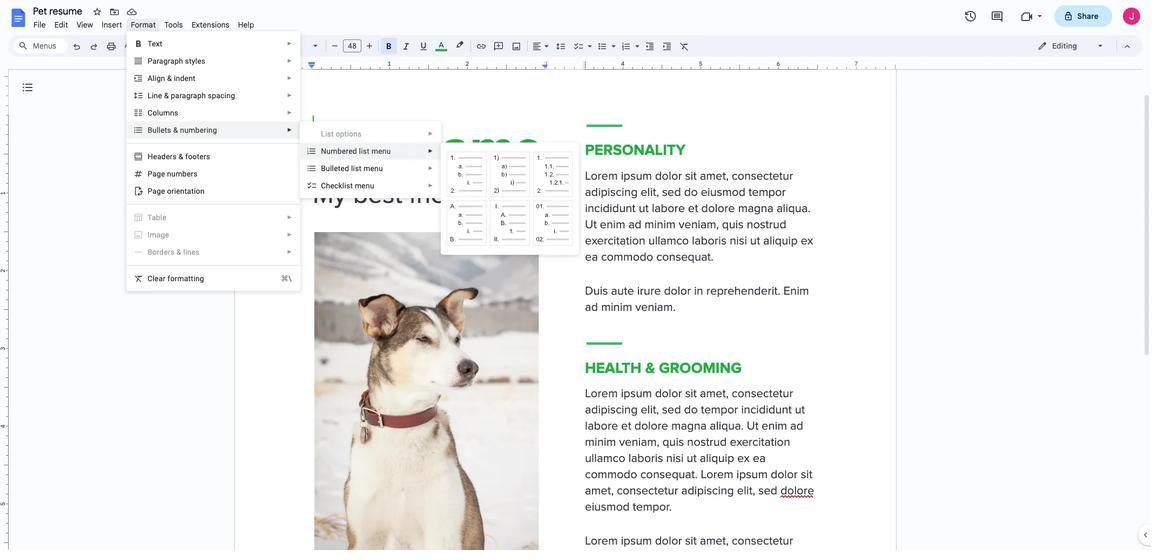 Task type: describe. For each thing, give the bounding box(es) containing it.
numbered list menu image
[[633, 39, 640, 43]]

list
[[321, 130, 334, 138]]

styles
[[185, 57, 205, 65]]

file menu item
[[29, 18, 50, 31]]

c for h
[[321, 182, 326, 190]]

right margin image
[[815, 61, 895, 69]]

lines
[[183, 248, 200, 257]]

edit
[[54, 20, 68, 30]]

colum n s
[[148, 109, 178, 117]]

bulleted list menu b element
[[321, 164, 386, 173]]

ine
[[152, 91, 162, 100]]

share button
[[1054, 5, 1112, 27]]

table menu item
[[134, 212, 292, 223]]

Menus field
[[14, 38, 68, 53]]

b ulleted list menu
[[321, 164, 383, 173]]

lear
[[153, 274, 166, 283]]

n
[[321, 147, 327, 156]]

l ine & paragraph spacing
[[148, 91, 235, 100]]

borders & lines q element
[[148, 248, 203, 257]]

help menu item
[[234, 18, 259, 31]]

aragraph
[[152, 57, 183, 65]]

line & paragraph spacing l element
[[148, 91, 238, 100]]

proxima nova option
[[277, 38, 326, 53]]

menu bar banner
[[0, 0, 1151, 551]]

indent
[[174, 74, 196, 83]]

list options o element
[[321, 130, 365, 138]]

left margin image
[[234, 61, 315, 69]]

tools menu item
[[160, 18, 187, 31]]

main toolbar
[[67, 0, 693, 419]]

Font size text field
[[344, 39, 361, 52]]

► for s & numbering
[[287, 127, 292, 133]]

eaders
[[153, 152, 177, 161]]

i m age
[[148, 231, 169, 239]]

checklist menu h element
[[321, 182, 378, 190]]

text
[[148, 39, 162, 48]]

umbered
[[327, 147, 357, 156]]

menu for umbered list menu
[[372, 147, 391, 156]]

colum
[[148, 109, 170, 117]]

► inside borders & lines menu item
[[287, 249, 292, 255]]

editing button
[[1030, 38, 1112, 54]]

► for a lign & indent
[[287, 75, 292, 81]]

n for u
[[167, 170, 171, 178]]

page for page orientation
[[148, 187, 165, 196]]

ecklist
[[330, 182, 353, 190]]

c for lear
[[148, 274, 153, 283]]

mode and view toolbar
[[1030, 35, 1136, 57]]

a lign & indent
[[148, 74, 196, 83]]

orientation
[[167, 187, 205, 196]]

columns n element
[[148, 109, 182, 117]]

checklist menu image
[[585, 39, 592, 43]]

mbers
[[176, 170, 198, 178]]

menu bar inside menu bar banner
[[29, 14, 259, 32]]

row 1. column 3. decimal outline element
[[533, 152, 573, 197]]

h
[[148, 152, 153, 161]]

list o ptions
[[321, 130, 362, 138]]

► for n umbered list menu
[[428, 148, 433, 154]]

list for umbered
[[359, 147, 370, 156]]

& right t on the top left of the page
[[173, 126, 178, 135]]

extensions menu item
[[187, 18, 234, 31]]

proxima nova
[[277, 41, 326, 51]]

tools
[[164, 20, 183, 30]]

align & indent a element
[[148, 74, 199, 83]]

borders & lines
[[148, 248, 200, 257]]

o
[[336, 130, 340, 138]]

page for page n u mbers
[[148, 170, 165, 178]]

► inside table menu item
[[287, 214, 292, 220]]

table
[[148, 213, 166, 222]]

view
[[77, 20, 93, 30]]

l
[[148, 91, 152, 100]]

table 2 element
[[148, 213, 170, 222]]

s for t
[[167, 126, 171, 135]]

share
[[1078, 11, 1099, 21]]

menu containing text
[[127, 31, 300, 291]]

⌘\
[[281, 274, 292, 283]]

► for l ine & paragraph spacing
[[287, 92, 292, 98]]

top margin image
[[0, 38, 8, 118]]

► for s
[[287, 110, 292, 116]]

numbering
[[180, 126, 217, 135]]

b
[[321, 164, 326, 173]]

c h ecklist menu
[[321, 182, 374, 190]]

& inside menu item
[[177, 248, 181, 257]]

borders & lines menu item
[[127, 244, 300, 261]]

Rename text field
[[29, 4, 89, 17]]



Task type: vqa. For each thing, say whether or not it's contained in the screenshot.
bullets & numbering t element
yes



Task type: locate. For each thing, give the bounding box(es) containing it.
application containing share
[[0, 0, 1151, 551]]

1 horizontal spatial s
[[174, 109, 178, 117]]

s right bulle
[[167, 126, 171, 135]]

0 vertical spatial menu item
[[300, 125, 441, 143]]

1 row from the top
[[445, 0, 575, 482]]

bulleted list menu image
[[609, 39, 616, 43]]

Star checkbox
[[90, 4, 105, 19]]

0 vertical spatial menu
[[372, 147, 391, 156]]

numbered list menu n element
[[321, 147, 394, 156]]

line & paragraph spacing image
[[555, 38, 567, 53]]

row
[[445, 0, 575, 482], [445, 150, 575, 199]]

⌘backslash element
[[268, 273, 292, 284]]

menu bar containing file
[[29, 14, 259, 32]]

menu down bulleted list menu b element on the left top of the page
[[355, 182, 374, 190]]

bullets & numbering t element
[[148, 126, 220, 135]]

menu item
[[300, 125, 441, 143], [134, 230, 292, 240]]

borders
[[148, 248, 175, 257]]

c lear formatting
[[148, 274, 204, 283]]

list
[[359, 147, 370, 156], [351, 164, 362, 173]]

1 page from the top
[[148, 170, 165, 178]]

n left mbers
[[167, 170, 171, 178]]

bulle t s & numbering
[[148, 126, 217, 135]]

n
[[170, 109, 174, 117], [167, 170, 171, 178]]

row 2. column 2. roman upper, latin upper, decimal element
[[490, 200, 530, 246]]

h
[[326, 182, 330, 190]]

c
[[321, 182, 326, 190], [148, 274, 153, 283]]

s for n
[[174, 109, 178, 117]]

headers & footers h element
[[148, 152, 214, 161]]

menu up bulleted list menu b element on the left top of the page
[[372, 147, 391, 156]]

page
[[148, 170, 165, 178], [148, 187, 165, 196]]

help
[[238, 20, 254, 30]]

1 horizontal spatial menu item
[[300, 125, 441, 143]]

extensions
[[192, 20, 229, 30]]

c down the b
[[321, 182, 326, 190]]

h eaders & footers
[[148, 152, 210, 161]]

menu item down table menu item
[[134, 230, 292, 240]]

file
[[33, 20, 46, 30]]

menu bar
[[29, 14, 259, 32]]

u
[[171, 170, 176, 178]]

menu containing list
[[300, 0, 441, 397]]

bulle
[[148, 126, 165, 135]]

1 vertical spatial page
[[148, 187, 165, 196]]

highlight color image
[[454, 38, 466, 51]]

n for s
[[170, 109, 174, 117]]

2 vertical spatial menu
[[355, 182, 374, 190]]

0 horizontal spatial c
[[148, 274, 153, 283]]

&
[[167, 74, 172, 83], [164, 91, 169, 100], [173, 126, 178, 135], [179, 152, 183, 161], [177, 248, 181, 257]]

footers
[[185, 152, 210, 161]]

1 vertical spatial c
[[148, 274, 153, 283]]

menu item up numbered list menu n 'element'
[[300, 125, 441, 143]]

insert
[[102, 20, 122, 30]]

list up bulleted list menu b element on the left top of the page
[[359, 147, 370, 156]]

page orientation
[[148, 187, 205, 196]]

& for ine
[[164, 91, 169, 100]]

1 vertical spatial s
[[167, 126, 171, 135]]

& left lines
[[177, 248, 181, 257]]

► for ecklist menu
[[428, 183, 433, 189]]

page orientation 3 element
[[148, 187, 208, 196]]

menu item containing i
[[134, 230, 292, 240]]

row 1. column 1. decimal, latin lower, roman lower with period element
[[447, 152, 487, 197]]

menu for ulleted list menu
[[364, 164, 383, 173]]

insert image image
[[510, 38, 523, 53]]

row 2. column 3. decimal zero, latin lower, roman lower element
[[533, 200, 573, 246]]

Font size field
[[343, 39, 366, 53]]

list down n umbered list menu
[[351, 164, 362, 173]]

list for ulleted
[[351, 164, 362, 173]]

ptions
[[340, 130, 362, 138]]

& right ine
[[164, 91, 169, 100]]

ulleted
[[326, 164, 349, 173]]

formatting
[[168, 274, 204, 283]]

menu
[[300, 0, 441, 397], [127, 31, 300, 291]]

0 vertical spatial page
[[148, 170, 165, 178]]

nova
[[308, 41, 326, 51]]

age
[[157, 231, 169, 239]]

lign
[[153, 74, 165, 83]]

paragraph styles p element
[[148, 57, 209, 65]]

menu down numbered list menu n 'element'
[[364, 164, 383, 173]]

clear formatting c element
[[148, 274, 207, 283]]

c down borders
[[148, 274, 153, 283]]

1 vertical spatial list
[[351, 164, 362, 173]]

page left u
[[148, 170, 165, 178]]

s
[[174, 109, 178, 117], [167, 126, 171, 135]]

text color image
[[435, 38, 447, 51]]

spacing
[[208, 91, 235, 100]]

edit menu item
[[50, 18, 72, 31]]

format menu item
[[127, 18, 160, 31]]

image m element
[[148, 231, 172, 239]]

page n u mbers
[[148, 170, 198, 178]]

& for lign
[[167, 74, 172, 83]]

0 vertical spatial s
[[174, 109, 178, 117]]

0 vertical spatial c
[[321, 182, 326, 190]]

& right lign
[[167, 74, 172, 83]]

proxima
[[277, 41, 306, 51]]

view menu item
[[72, 18, 97, 31]]

text s element
[[148, 39, 166, 48]]

► for b ulleted list menu
[[428, 165, 433, 171]]

1 horizontal spatial c
[[321, 182, 326, 190]]

0 vertical spatial list
[[359, 147, 370, 156]]

& right eaders
[[179, 152, 183, 161]]

►
[[287, 41, 292, 46], [287, 58, 292, 64], [287, 75, 292, 81], [287, 92, 292, 98], [287, 110, 292, 116], [287, 127, 292, 133], [428, 131, 433, 137], [428, 148, 433, 154], [428, 165, 433, 171], [428, 183, 433, 189], [287, 214, 292, 220], [287, 232, 292, 238], [287, 249, 292, 255]]

n umbered list menu
[[321, 147, 391, 156]]

insert menu item
[[97, 18, 127, 31]]

1 vertical spatial menu item
[[134, 230, 292, 240]]

row 1. column 2. decimal, latin lower, roman lower with parenthesis element
[[490, 152, 530, 197]]

p aragraph styles
[[148, 57, 205, 65]]

► for age
[[287, 232, 292, 238]]

menu item containing list
[[300, 125, 441, 143]]

0 vertical spatial n
[[170, 109, 174, 117]]

application
[[0, 0, 1151, 551]]

menu
[[372, 147, 391, 156], [364, 164, 383, 173], [355, 182, 374, 190]]

n up bulle t s & numbering
[[170, 109, 174, 117]]

a
[[148, 74, 153, 83]]

m
[[150, 231, 157, 239]]

1 vertical spatial menu
[[364, 164, 383, 173]]

► for p aragraph styles
[[287, 58, 292, 64]]

t
[[165, 126, 167, 135]]

1 vertical spatial n
[[167, 170, 171, 178]]

& for eaders
[[179, 152, 183, 161]]

0 horizontal spatial menu item
[[134, 230, 292, 240]]

i
[[148, 231, 150, 239]]

2 page from the top
[[148, 187, 165, 196]]

s right colum
[[174, 109, 178, 117]]

2 row from the top
[[445, 150, 575, 199]]

page numbers u element
[[148, 170, 201, 178]]

0 horizontal spatial s
[[167, 126, 171, 135]]

paragraph
[[171, 91, 206, 100]]

p
[[148, 57, 152, 65]]

editing
[[1052, 41, 1077, 51]]

format
[[131, 20, 156, 30]]

page down page n u mbers
[[148, 187, 165, 196]]



